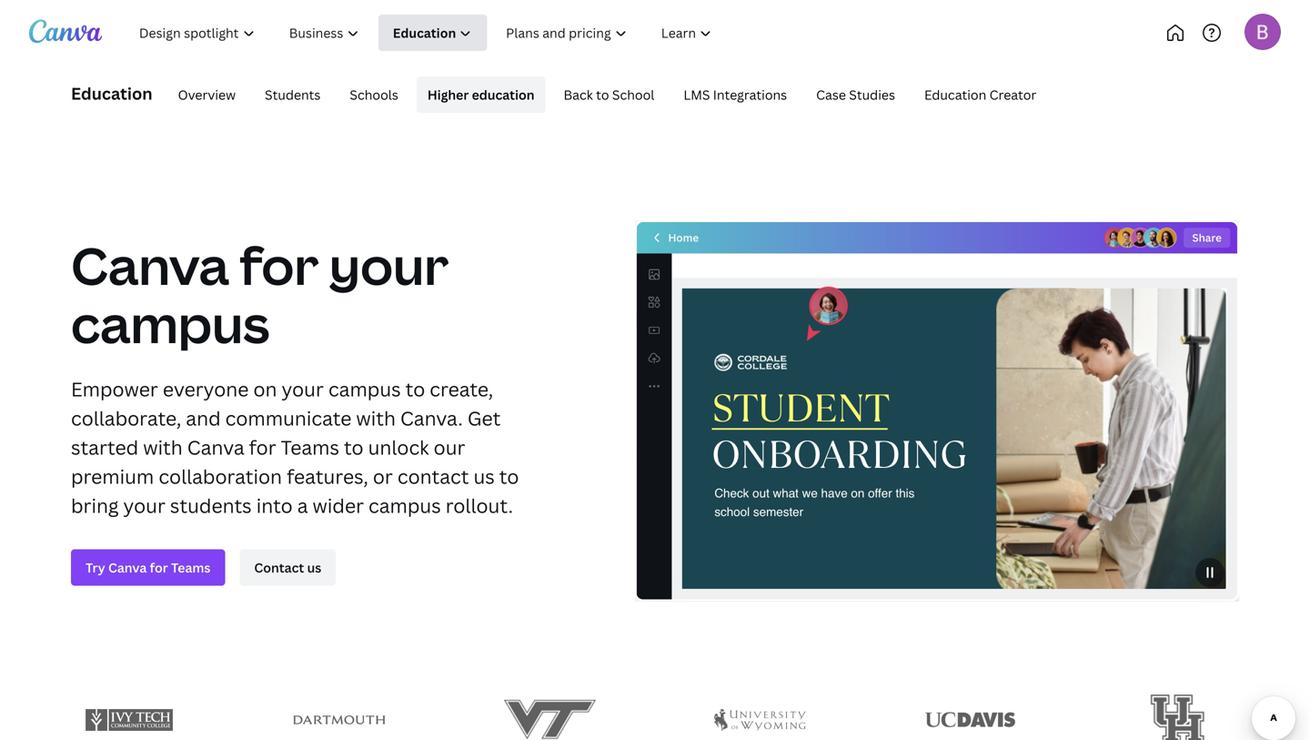 Task type: vqa. For each thing, say whether or not it's contained in the screenshot.
Integrations
yes



Task type: describe. For each thing, give the bounding box(es) containing it.
collaboration
[[159, 463, 282, 489]]

virginia tech image
[[504, 678, 596, 740]]

to up the features,
[[344, 434, 364, 460]]

our
[[434, 434, 466, 460]]

onboarding for student onboarding check out what we have on offer this school semester
[[712, 428, 967, 481]]

bring
[[71, 493, 119, 518]]

on inside the empower everyone on your campus to create, collaborate, and communicate with canva. get started with canva for teams to unlock our premium collaboration features, or contact us to bring your students into a wider campus rollout.
[[253, 376, 277, 402]]

studies
[[850, 86, 896, 103]]

a
[[297, 493, 308, 518]]

menu bar containing overview
[[160, 76, 1048, 113]]

check inside check out what we have on offer this school semester ben
[[715, 486, 750, 500]]

ben
[[912, 468, 929, 480]]

lms
[[684, 86, 710, 103]]

for inside button
[[150, 559, 168, 576]]

students link
[[254, 76, 332, 113]]

canva inside button
[[108, 559, 147, 576]]

case studies link
[[806, 76, 907, 113]]

teams inside button
[[171, 559, 211, 576]]

case studies
[[817, 86, 896, 103]]

case
[[817, 86, 847, 103]]

semester inside check out what we have on offer this school semester ben
[[754, 505, 804, 519]]

teams inside the empower everyone on your campus to create, collaborate, and communicate with canva. get started with canva for teams to unlock our premium collaboration features, or contact us to bring your students into a wider campus rollout.
[[281, 434, 340, 460]]

higher education link
[[417, 76, 546, 113]]

education creator
[[925, 86, 1037, 103]]

rollout.
[[446, 493, 513, 518]]

contact
[[398, 463, 469, 489]]

school
[[613, 86, 655, 103]]

to up the rollout.
[[500, 463, 519, 489]]

top level navigation element
[[124, 15, 790, 51]]

higher
[[428, 86, 469, 103]]

collaborate,
[[71, 405, 181, 431]]

contact
[[254, 559, 304, 576]]

create,
[[430, 376, 494, 402]]

premium
[[71, 463, 154, 489]]

university of wyoming image
[[715, 701, 807, 739]]

what inside student onboarding check out what we have on offer this school semester
[[773, 486, 799, 500]]

everyone
[[163, 376, 249, 402]]

lms integrations
[[684, 86, 788, 103]]

lms integrations link
[[673, 76, 799, 113]]

schools
[[350, 86, 399, 103]]

check inside student onboarding check out what we have on offer this school semester
[[715, 486, 750, 500]]

this inside check out what we have on offer this school semester ben
[[896, 486, 915, 500]]

contact us
[[254, 559, 322, 576]]

canva inside canva for your campus
[[71, 230, 229, 300]]

1 vertical spatial your
[[282, 376, 324, 402]]

this inside student onboarding check out what we have on offer this school semester
[[896, 486, 915, 500]]

integrations
[[714, 86, 788, 103]]

canva for your campus
[[71, 230, 449, 358]]

have inside student onboarding check out what we have on offer this school semester
[[822, 486, 848, 500]]

for inside canva for your campus
[[240, 230, 319, 300]]

1 vertical spatial with
[[143, 434, 183, 460]]

unlock
[[368, 434, 429, 460]]

2 vertical spatial your
[[123, 493, 166, 518]]

students
[[265, 86, 321, 103]]

canva inside the empower everyone on your campus to create, collaborate, and communicate with canva. get started with canva for teams to unlock our premium collaboration features, or contact us to bring your students into a wider campus rollout.
[[187, 434, 245, 460]]

and
[[186, 405, 221, 431]]

out inside check out what we have on offer this school semester ben
[[753, 486, 770, 500]]

education
[[472, 86, 535, 103]]

ivy tech image
[[83, 701, 175, 739]]

try canva for teams button
[[71, 549, 225, 586]]

into
[[256, 493, 293, 518]]

education for education
[[71, 82, 153, 105]]

check out what we have on offer this school semester ben
[[715, 468, 929, 519]]

try canva for teams
[[86, 559, 211, 576]]

communicate
[[225, 405, 352, 431]]

for inside the empower everyone on your campus to create, collaborate, and communicate with canva. get started with canva for teams to unlock our premium collaboration features, or contact us to bring your students into a wider campus rollout.
[[249, 434, 276, 460]]

creator
[[990, 86, 1037, 103]]



Task type: locate. For each thing, give the bounding box(es) containing it.
0 vertical spatial your
[[329, 230, 449, 300]]

wider
[[313, 493, 364, 518]]

started
[[71, 434, 139, 460]]

overview
[[178, 86, 236, 103]]

to up canva.
[[406, 376, 425, 402]]

semester
[[754, 505, 804, 519], [754, 505, 804, 519]]

us inside the contact us link
[[307, 559, 322, 576]]

on inside student onboarding check out what we have on offer this school semester
[[852, 486, 865, 500]]

offer
[[869, 486, 893, 500], [869, 486, 893, 500]]

we inside student onboarding check out what we have on offer this school semester
[[803, 486, 818, 500]]

menu bar
[[160, 76, 1048, 113]]

education
[[71, 82, 153, 105], [925, 86, 987, 103]]

students
[[170, 493, 252, 518]]

we inside check out what we have on offer this school semester ben
[[803, 486, 818, 500]]

1 horizontal spatial education
[[925, 86, 987, 103]]

campus up everyone
[[71, 289, 270, 358]]

campus inside canva for your campus
[[71, 289, 270, 358]]

1 vertical spatial campus
[[329, 376, 401, 402]]

check
[[715, 486, 750, 500], [715, 486, 750, 500]]

2 vertical spatial campus
[[369, 493, 441, 518]]

have inside check out what we have on offer this school semester ben
[[822, 486, 848, 500]]

0 vertical spatial canva
[[71, 230, 229, 300]]

us right contact
[[307, 559, 322, 576]]

us inside the empower everyone on your campus to create, collaborate, and communicate with canva. get started with canva for teams to unlock our premium collaboration features, or contact us to bring your students into a wider campus rollout.
[[474, 463, 495, 489]]

onboarding
[[712, 428, 967, 481], [712, 428, 967, 481]]

contact us link
[[240, 549, 336, 586]]

with down collaborate,
[[143, 434, 183, 460]]

student inside student onboarding check out what we have on offer this school semester
[[712, 381, 890, 435]]

try
[[86, 559, 105, 576]]

0 vertical spatial campus
[[71, 289, 270, 358]]

get
[[468, 405, 501, 431]]

0 horizontal spatial teams
[[171, 559, 211, 576]]

2 vertical spatial canva
[[108, 559, 147, 576]]

semester inside student onboarding check out what we have on offer this school semester
[[754, 505, 804, 519]]

1 horizontal spatial your
[[282, 376, 324, 402]]

we
[[803, 486, 818, 500], [803, 486, 818, 500]]

schools link
[[339, 76, 410, 113]]

teams
[[281, 434, 340, 460], [171, 559, 211, 576]]

features,
[[287, 463, 369, 489]]

out inside student onboarding check out what we have on offer this school semester
[[753, 486, 770, 500]]

education creator link
[[914, 76, 1048, 113]]

offer inside check out what we have on offer this school semester ben
[[869, 486, 893, 500]]

back to school link
[[553, 76, 666, 113]]

with
[[356, 405, 396, 431], [143, 434, 183, 460]]

0 vertical spatial with
[[356, 405, 396, 431]]

school
[[715, 505, 750, 519], [715, 505, 750, 519]]

2 horizontal spatial your
[[329, 230, 449, 300]]

student for student onboarding
[[712, 381, 890, 435]]

1 horizontal spatial us
[[474, 463, 495, 489]]

1 horizontal spatial teams
[[281, 434, 340, 460]]

overview link
[[167, 76, 247, 113]]

0 vertical spatial for
[[240, 230, 319, 300]]

canva
[[71, 230, 229, 300], [187, 434, 245, 460], [108, 559, 147, 576]]

education for education creator
[[925, 86, 987, 103]]

1 vertical spatial teams
[[171, 559, 211, 576]]

student for student onboarding check out what we have on offer this school semester
[[712, 381, 890, 435]]

us up the rollout.
[[474, 463, 495, 489]]

student inside the student onboarding
[[712, 381, 890, 435]]

offer inside student onboarding check out what we have on offer this school semester
[[869, 486, 893, 500]]

back to school
[[564, 86, 655, 103]]

with up unlock at bottom left
[[356, 405, 396, 431]]

campus up unlock at bottom left
[[329, 376, 401, 402]]

teams down students at the left bottom of page
[[171, 559, 211, 576]]

student onboarding
[[712, 381, 967, 481]]

us
[[474, 463, 495, 489], [307, 559, 322, 576]]

campus down or
[[369, 493, 441, 518]]

1 vertical spatial us
[[307, 559, 322, 576]]

on
[[253, 376, 277, 402], [852, 486, 865, 500], [852, 486, 865, 500]]

onboarding for student onboarding
[[712, 428, 967, 481]]

out
[[753, 486, 770, 500], [753, 486, 770, 500]]

campus
[[71, 289, 270, 358], [329, 376, 401, 402], [369, 493, 441, 518]]

have
[[822, 486, 848, 500], [822, 486, 848, 500]]

empower everyone on your campus to create, collaborate, and communicate with canva. get started with canva for teams to unlock our premium collaboration features, or contact us to bring your students into a wider campus rollout.
[[71, 376, 519, 518]]

0 horizontal spatial with
[[143, 434, 183, 460]]

your
[[329, 230, 449, 300], [282, 376, 324, 402], [123, 493, 166, 518]]

1 vertical spatial canva
[[187, 434, 245, 460]]

what
[[773, 486, 799, 500], [773, 486, 799, 500]]

what inside check out what we have on offer this school semester ben
[[773, 486, 799, 500]]

for
[[240, 230, 319, 300], [249, 434, 276, 460], [150, 559, 168, 576]]

school inside check out what we have on offer this school semester ben
[[715, 505, 750, 519]]

0 horizontal spatial your
[[123, 493, 166, 518]]

0 horizontal spatial us
[[307, 559, 322, 576]]

higher education
[[428, 86, 535, 103]]

to
[[596, 86, 610, 103], [406, 376, 425, 402], [344, 434, 364, 460], [500, 463, 519, 489]]

0 vertical spatial teams
[[281, 434, 340, 460]]

or
[[373, 463, 393, 489]]

school inside student onboarding check out what we have on offer this school semester
[[715, 505, 750, 519]]

1 horizontal spatial with
[[356, 405, 396, 431]]

0 horizontal spatial education
[[71, 82, 153, 105]]

empower
[[71, 376, 158, 402]]

0 vertical spatial us
[[474, 463, 495, 489]]

to right back
[[596, 86, 610, 103]]

2 vertical spatial for
[[150, 559, 168, 576]]

canva.
[[401, 405, 463, 431]]

teams up the features,
[[281, 434, 340, 460]]

to inside menu bar
[[596, 86, 610, 103]]

1 vertical spatial for
[[249, 434, 276, 460]]

student
[[712, 381, 890, 435], [712, 381, 890, 435]]

back
[[564, 86, 593, 103]]

student onboarding check out what we have on offer this school semester
[[712, 381, 967, 519]]

on inside check out what we have on offer this school semester ben
[[852, 486, 865, 500]]

your inside canva for your campus
[[329, 230, 449, 300]]

this
[[896, 486, 915, 500], [896, 486, 915, 500]]



